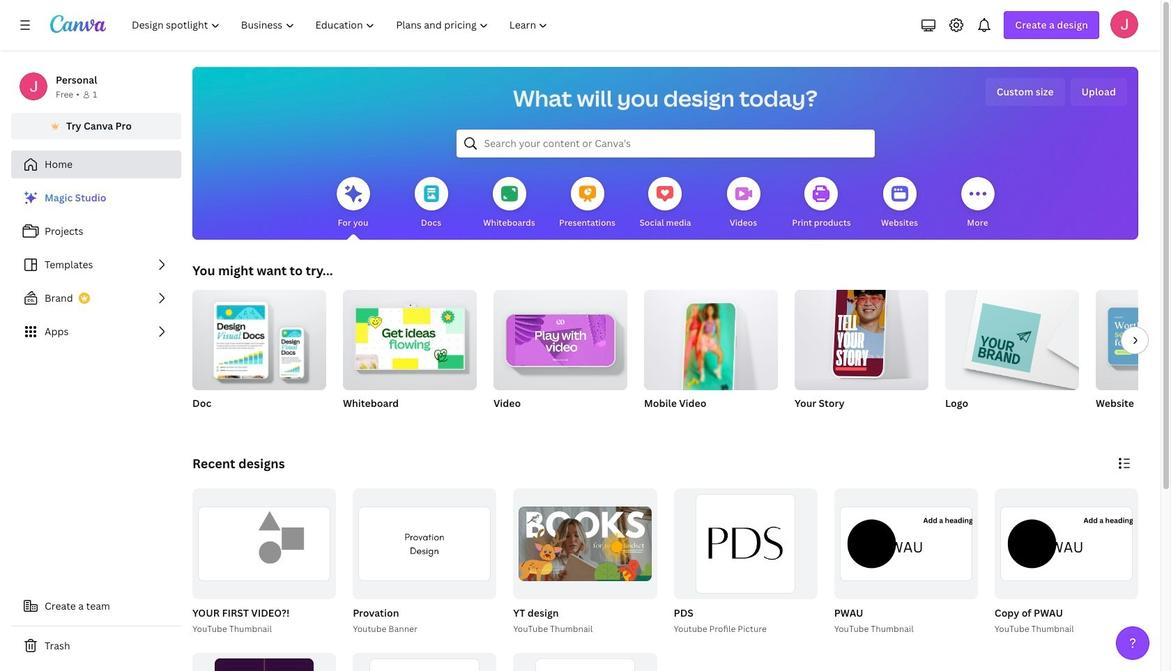 Task type: vqa. For each thing, say whether or not it's contained in the screenshot.
group
yes



Task type: locate. For each thing, give the bounding box(es) containing it.
list
[[11, 184, 181, 346]]

james peterson image
[[1111, 10, 1138, 38]]

top level navigation element
[[123, 11, 560, 39]]

group
[[795, 282, 929, 428], [795, 282, 929, 390], [192, 284, 326, 428], [192, 284, 326, 390], [343, 284, 477, 428], [343, 284, 477, 390], [494, 284, 627, 428], [494, 284, 627, 390], [644, 284, 778, 428], [644, 284, 778, 399], [945, 284, 1079, 428], [945, 284, 1079, 390], [1096, 290, 1171, 428], [1096, 290, 1171, 390], [190, 489, 336, 636], [192, 489, 336, 599], [350, 489, 497, 636], [353, 489, 497, 599], [511, 489, 657, 636], [513, 489, 657, 599], [671, 489, 818, 636], [674, 489, 818, 599], [831, 489, 978, 636], [992, 489, 1138, 636], [192, 653, 336, 671], [353, 653, 497, 671], [513, 653, 657, 671]]

None search field
[[456, 130, 875, 158]]



Task type: describe. For each thing, give the bounding box(es) containing it.
Search search field
[[484, 130, 847, 157]]



